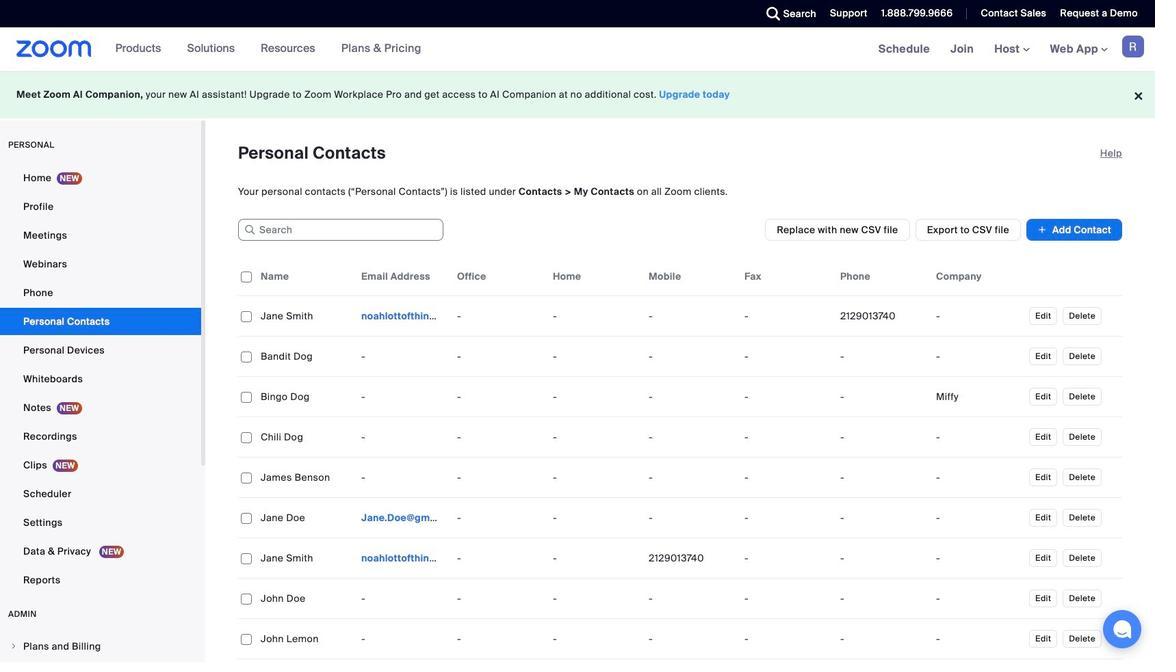 Task type: locate. For each thing, give the bounding box(es) containing it.
banner
[[0, 27, 1155, 72]]

meetings navigation
[[868, 27, 1155, 72]]

cell
[[356, 302, 452, 330], [835, 302, 931, 330], [931, 302, 1026, 330], [835, 343, 931, 370], [931, 343, 1026, 370], [835, 383, 931, 411], [931, 383, 1026, 411], [835, 424, 931, 451], [931, 424, 1026, 451], [835, 464, 931, 491], [931, 464, 1026, 491], [356, 504, 452, 532], [835, 504, 931, 532], [931, 504, 1026, 532], [356, 545, 452, 572], [835, 545, 931, 572], [931, 545, 1026, 572], [835, 585, 931, 612], [931, 585, 1026, 612], [835, 625, 931, 653], [931, 625, 1026, 653], [238, 660, 255, 662], [255, 660, 356, 662], [356, 660, 452, 662], [452, 660, 547, 662], [547, 660, 643, 662], [643, 660, 739, 662], [739, 660, 835, 662], [835, 660, 931, 662], [931, 660, 1026, 662], [1026, 660, 1122, 662]]

footer
[[0, 71, 1155, 118]]

application
[[238, 257, 1122, 662]]

product information navigation
[[91, 27, 432, 71]]

menu item
[[0, 634, 201, 660]]



Task type: vqa. For each thing, say whether or not it's contained in the screenshot.
Zoom Logo
yes



Task type: describe. For each thing, give the bounding box(es) containing it.
add image
[[1037, 223, 1047, 237]]

profile picture image
[[1122, 36, 1144, 57]]

personal menu menu
[[0, 164, 201, 595]]

zoom logo image
[[16, 40, 91, 57]]

Search Contacts Input text field
[[238, 219, 443, 241]]

right image
[[10, 643, 18, 651]]

open chat image
[[1113, 620, 1132, 639]]



